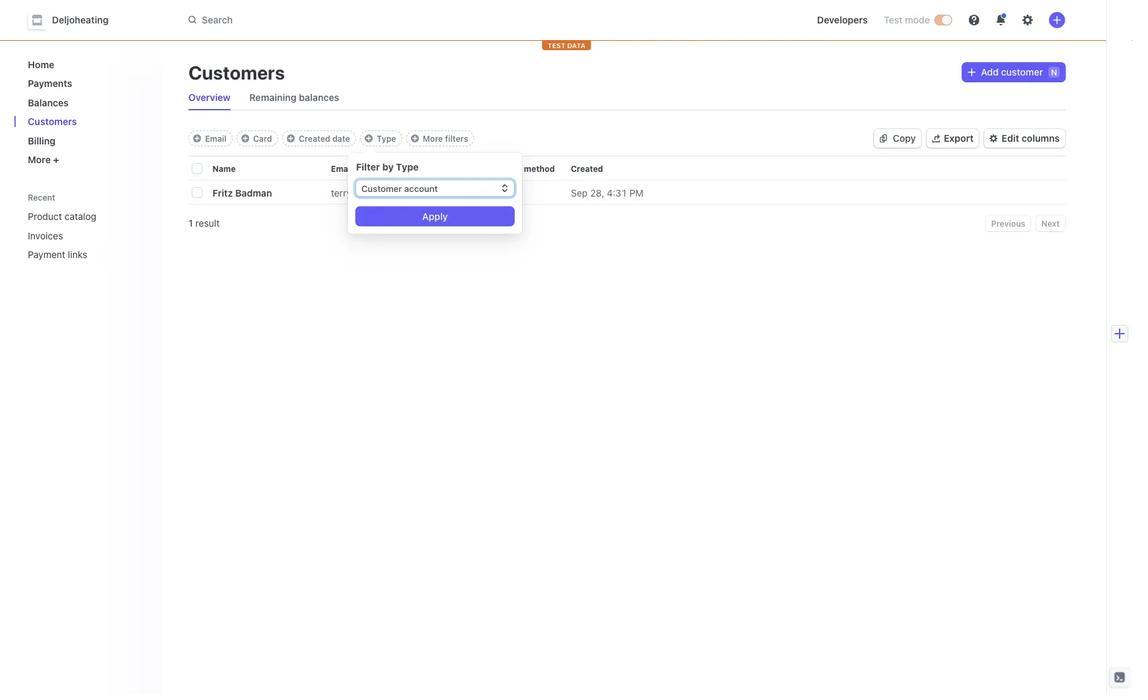 Task type: vqa. For each thing, say whether or not it's contained in the screenshot.
The Connect
no



Task type: describe. For each thing, give the bounding box(es) containing it.
payment
[[487, 164, 522, 173]]

test
[[884, 14, 903, 25]]

links
[[68, 249, 87, 260]]

test
[[548, 42, 566, 49]]

default payment method
[[455, 164, 555, 173]]

columns
[[1022, 133, 1060, 144]]

overview link
[[183, 88, 236, 107]]

help image
[[969, 15, 980, 25]]

settings image
[[1023, 15, 1033, 25]]

add created date image
[[287, 135, 295, 143]]

add email image
[[193, 135, 201, 143]]

date
[[333, 134, 350, 143]]

recent
[[28, 193, 55, 202]]

by
[[382, 161, 394, 172]]

add more filters image
[[411, 135, 419, 143]]

payments link
[[22, 73, 151, 94]]

svg image
[[968, 68, 976, 76]]

terryturtle85@gmail.com link
[[331, 182, 455, 204]]

Search text field
[[180, 8, 558, 32]]

sep
[[571, 187, 588, 198]]

more for more +
[[28, 154, 51, 165]]

••••
[[477, 187, 494, 198]]

developers link
[[812, 9, 873, 31]]

created date
[[299, 134, 350, 143]]

1 vertical spatial type
[[396, 161, 419, 172]]

home
[[28, 59, 54, 70]]

tab list containing overview
[[183, 86, 1065, 110]]

filter by type
[[356, 161, 419, 172]]

4:31
[[607, 187, 627, 198]]

method
[[524, 164, 555, 173]]

remaining
[[249, 92, 297, 103]]

payment
[[28, 249, 65, 260]]

name
[[213, 164, 236, 173]]

+
[[53, 154, 59, 165]]

card
[[253, 134, 272, 143]]

core navigation links element
[[22, 54, 151, 171]]

email inside toolbar
[[205, 134, 226, 143]]

payment links link
[[22, 244, 132, 266]]

previous button
[[986, 216, 1031, 232]]

next
[[1042, 219, 1060, 228]]

result
[[195, 218, 220, 229]]

data
[[567, 42, 586, 49]]

catalog
[[65, 211, 96, 222]]

edit columns
[[1002, 133, 1060, 144]]

edit
[[1002, 133, 1020, 144]]

add customer
[[981, 67, 1043, 78]]

1 vertical spatial email
[[331, 164, 353, 173]]

1 horizontal spatial customers
[[188, 61, 285, 83]]

home link
[[22, 54, 151, 75]]

terryturtle85@gmail.com
[[331, 187, 439, 198]]

copy
[[893, 133, 916, 144]]

product catalog link
[[22, 206, 132, 228]]

product catalog
[[28, 211, 96, 222]]

export
[[944, 133, 974, 144]]

filters
[[445, 134, 468, 143]]

badman
[[235, 187, 272, 198]]

mode
[[905, 14, 930, 25]]

svg image
[[880, 135, 888, 143]]



Task type: locate. For each thing, give the bounding box(es) containing it.
•••• ac92
[[477, 187, 518, 198]]

test mode
[[884, 14, 930, 25]]

next button
[[1036, 216, 1065, 232]]

Search search field
[[180, 8, 558, 32]]

product
[[28, 211, 62, 222]]

deljoheating
[[52, 14, 109, 25]]

type right add type icon on the top left
[[377, 134, 396, 143]]

Select Item checkbox
[[192, 188, 202, 198]]

1 vertical spatial created
[[571, 164, 603, 173]]

tab list
[[183, 86, 1065, 110]]

type right by
[[396, 161, 419, 172]]

apply
[[422, 211, 448, 222]]

1
[[188, 218, 193, 229]]

created up sep
[[571, 164, 603, 173]]

customers
[[188, 61, 285, 83], [28, 116, 77, 127]]

sep 28, 4:31 pm link
[[571, 182, 660, 204]]

remaining balances
[[249, 92, 339, 103]]

toolbar containing email
[[188, 131, 474, 147]]

remaining balances link
[[244, 88, 345, 107]]

notifications image
[[996, 15, 1007, 25]]

deljoheating button
[[28, 11, 122, 29]]

billing link
[[22, 130, 151, 152]]

payment links
[[28, 249, 87, 260]]

filter
[[356, 161, 380, 172]]

customers down balances
[[28, 116, 77, 127]]

1 horizontal spatial more
[[423, 134, 443, 143]]

created
[[299, 134, 330, 143], [571, 164, 603, 173]]

created right add created date image
[[299, 134, 330, 143]]

fritz badman link
[[213, 182, 288, 204]]

more
[[423, 134, 443, 143], [28, 154, 51, 165]]

invoices link
[[22, 225, 132, 247]]

search
[[202, 14, 233, 25]]

edit columns button
[[985, 129, 1065, 148]]

more filters
[[423, 134, 468, 143]]

billing
[[28, 135, 55, 146]]

0 vertical spatial created
[[299, 134, 330, 143]]

1 vertical spatial more
[[28, 154, 51, 165]]

customers up overview
[[188, 61, 285, 83]]

default
[[455, 164, 485, 173]]

customers inside core navigation links element
[[28, 116, 77, 127]]

balances
[[28, 97, 69, 108]]

type
[[377, 134, 396, 143], [396, 161, 419, 172]]

0 horizontal spatial email
[[205, 134, 226, 143]]

0 vertical spatial type
[[377, 134, 396, 143]]

Select All checkbox
[[192, 164, 202, 173]]

add
[[981, 67, 999, 78]]

balances link
[[22, 92, 151, 113]]

more for more filters
[[423, 134, 443, 143]]

created for created
[[571, 164, 603, 173]]

created for created date
[[299, 134, 330, 143]]

ac92
[[496, 187, 518, 198]]

more +
[[28, 154, 59, 165]]

customer
[[1001, 67, 1043, 78]]

0 horizontal spatial customers
[[28, 116, 77, 127]]

n
[[1051, 68, 1057, 77]]

payments
[[28, 78, 72, 89]]

0 horizontal spatial more
[[28, 154, 51, 165]]

add type image
[[365, 135, 373, 143]]

more left +
[[28, 154, 51, 165]]

toolbar
[[188, 131, 474, 147]]

more right 'add more filters' 'icon'
[[423, 134, 443, 143]]

0 vertical spatial customers
[[188, 61, 285, 83]]

1 result
[[188, 218, 220, 229]]

0 vertical spatial more
[[423, 134, 443, 143]]

email right add email image
[[205, 134, 226, 143]]

recent element
[[14, 206, 162, 266]]

0 horizontal spatial created
[[299, 134, 330, 143]]

pm
[[630, 187, 644, 198]]

sep 28, 4:31 pm
[[571, 187, 644, 198]]

test data
[[548, 42, 586, 49]]

previous
[[992, 219, 1026, 228]]

invoices
[[28, 230, 63, 241]]

email left filter
[[331, 164, 353, 173]]

1 vertical spatial customers
[[28, 116, 77, 127]]

fritz badman
[[213, 187, 272, 198]]

email
[[205, 134, 226, 143], [331, 164, 353, 173]]

28,
[[590, 187, 605, 198]]

customers link
[[22, 111, 151, 133]]

overview
[[188, 92, 231, 103]]

copy button
[[874, 129, 921, 148]]

balances
[[299, 92, 339, 103]]

add card image
[[241, 135, 249, 143]]

recent navigation links element
[[14, 187, 162, 266]]

fritz
[[213, 187, 233, 198]]

0 vertical spatial email
[[205, 134, 226, 143]]

apply button
[[356, 207, 514, 226]]

1 horizontal spatial email
[[331, 164, 353, 173]]

developers
[[817, 14, 868, 25]]

•••• ac92 link
[[447, 178, 571, 205]]

export button
[[927, 129, 979, 148]]

1 horizontal spatial created
[[571, 164, 603, 173]]

more inside core navigation links element
[[28, 154, 51, 165]]



